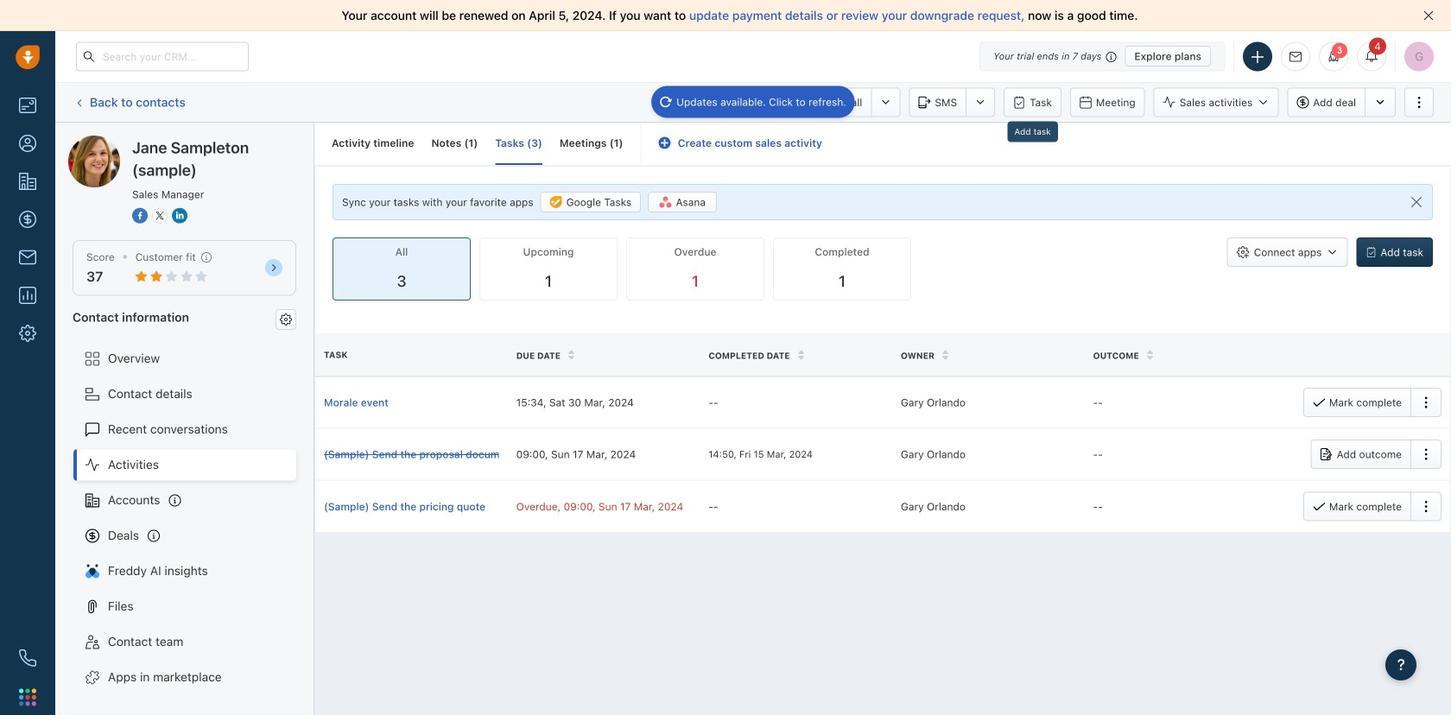 Task type: vqa. For each thing, say whether or not it's contained in the screenshot.
container_WX8MsF4aQZ5i3RN1 icon
no



Task type: describe. For each thing, give the bounding box(es) containing it.
freshworks switcher image
[[19, 689, 36, 706]]

phone image
[[19, 649, 36, 667]]

phone element
[[10, 641, 45, 675]]

Search your CRM... text field
[[76, 42, 249, 71]]



Task type: locate. For each thing, give the bounding box(es) containing it.
mng settings image
[[280, 313, 292, 325]]

close image
[[1423, 10, 1434, 21]]

tooltip
[[1008, 121, 1058, 146]]

send email image
[[1289, 51, 1302, 62]]



